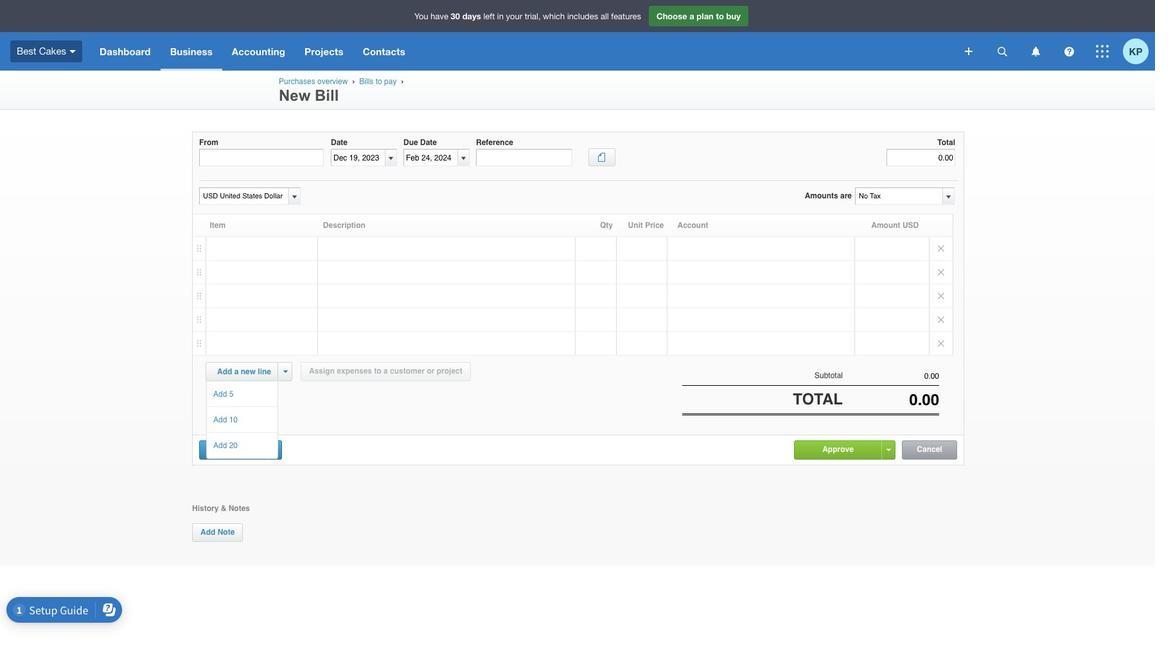 Task type: vqa. For each thing, say whether or not it's contained in the screenshot.
Accounting
yes



Task type: describe. For each thing, give the bounding box(es) containing it.
2 delete line item image from the top
[[930, 285, 953, 308]]

add for add a new line
[[217, 368, 232, 377]]

purchases overview link
[[279, 77, 348, 86]]

note
[[218, 528, 235, 537]]

amounts are
[[805, 192, 852, 201]]

purchases overview › bills to pay › new bill
[[279, 77, 406, 104]]

Date text field
[[332, 150, 385, 166]]

plan
[[697, 11, 714, 21]]

add a new line
[[217, 368, 271, 377]]

add note
[[201, 528, 235, 537]]

to inside purchases overview › bills to pay › new bill
[[376, 77, 382, 86]]

approve
[[823, 445, 854, 454]]

save
[[225, 445, 243, 454]]

expenses
[[337, 367, 372, 376]]

subtotal
[[815, 372, 843, 381]]

project
[[437, 367, 463, 376]]

unit
[[628, 221, 643, 230]]

includes
[[567, 12, 599, 21]]

days
[[463, 11, 481, 21]]

add for add 5
[[213, 390, 227, 399]]

contacts
[[363, 46, 406, 57]]

purchases
[[279, 77, 315, 86]]

new
[[241, 368, 256, 377]]

assign expenses to a customer or project link
[[301, 363, 471, 382]]

dashboard link
[[90, 32, 160, 71]]

you
[[415, 12, 429, 21]]

all
[[601, 12, 609, 21]]

add a new line link
[[210, 363, 279, 381]]

5
[[229, 390, 234, 399]]

line
[[258, 368, 271, 377]]

svg image inside best cakes popup button
[[69, 50, 76, 53]]

unit price
[[628, 221, 664, 230]]

qty
[[600, 221, 613, 230]]

kp
[[1130, 45, 1143, 57]]

2 vertical spatial to
[[374, 367, 382, 376]]

notes
[[229, 504, 250, 513]]

add 10 link
[[207, 408, 278, 433]]

history & notes
[[192, 504, 250, 513]]

add 5
[[213, 390, 234, 399]]

business
[[170, 46, 213, 57]]

overview
[[318, 77, 348, 86]]

bills to pay link
[[360, 77, 397, 86]]

business button
[[160, 32, 222, 71]]

have
[[431, 12, 449, 21]]

contacts button
[[353, 32, 415, 71]]

1 date from the left
[[331, 138, 348, 147]]

add for add 20
[[213, 442, 227, 451]]

in
[[497, 12, 504, 21]]

price
[[645, 221, 664, 230]]

add for add note
[[201, 528, 216, 537]]

which
[[543, 12, 565, 21]]

add 5 link
[[207, 382, 278, 407]]

Due Date text field
[[404, 150, 458, 166]]

save link
[[200, 441, 268, 459]]

choose
[[657, 11, 688, 21]]

amounts
[[805, 192, 839, 201]]

Total text field
[[887, 149, 956, 167]]

Reference text field
[[476, 149, 573, 167]]

assign
[[309, 367, 335, 376]]

buy
[[727, 11, 741, 21]]

0 vertical spatial to
[[716, 11, 724, 21]]

more save options... image
[[273, 449, 277, 452]]

1 › from the left
[[352, 77, 355, 85]]

pay
[[384, 77, 397, 86]]

trial,
[[525, 12, 541, 21]]

bill
[[315, 87, 339, 104]]



Task type: locate. For each thing, give the bounding box(es) containing it.
10
[[229, 416, 238, 425]]

delete line item image
[[930, 261, 953, 284], [930, 285, 953, 308], [930, 309, 953, 332], [930, 332, 953, 355]]

1 horizontal spatial ›
[[401, 77, 404, 85]]

dashboard
[[100, 46, 151, 57]]

date
[[331, 138, 348, 147], [420, 138, 437, 147]]

to
[[716, 11, 724, 21], [376, 77, 382, 86], [374, 367, 382, 376]]

None text field
[[843, 372, 940, 381]]

›
[[352, 77, 355, 85], [401, 77, 404, 85]]

a left the customer
[[384, 367, 388, 376]]

best cakes
[[17, 45, 66, 56]]

a for to
[[690, 11, 695, 21]]

history
[[192, 504, 219, 513]]

add left 10
[[213, 416, 227, 425]]

to right expenses
[[374, 367, 382, 376]]

total
[[938, 138, 956, 147]]

amount usd
[[872, 221, 919, 230]]

0 horizontal spatial ›
[[352, 77, 355, 85]]

approve link
[[795, 441, 882, 459]]

4 delete line item image from the top
[[930, 332, 953, 355]]

add left 20
[[213, 442, 227, 451]]

date up "due date" text box
[[420, 138, 437, 147]]

features
[[611, 12, 641, 21]]

add note link
[[192, 524, 243, 542]]

usd
[[903, 221, 919, 230]]

add left note
[[201, 528, 216, 537]]

projects button
[[295, 32, 353, 71]]

amount
[[872, 221, 901, 230]]

more add line options... image
[[283, 371, 288, 373]]

› right pay
[[401, 77, 404, 85]]

banner
[[0, 0, 1156, 71]]

cancel button
[[903, 441, 957, 459]]

choose a plan to buy
[[657, 11, 741, 21]]

add 10
[[213, 416, 238, 425]]

your
[[506, 12, 523, 21]]

add 20 link
[[207, 433, 278, 458]]

None text field
[[199, 149, 324, 167], [200, 188, 287, 204], [856, 188, 942, 204], [843, 392, 940, 410], [199, 149, 324, 167], [200, 188, 287, 204], [856, 188, 942, 204], [843, 392, 940, 410]]

best
[[17, 45, 36, 56]]

1 delete line item image from the top
[[930, 261, 953, 284]]

a
[[690, 11, 695, 21], [384, 367, 388, 376], [234, 368, 239, 377]]

0 horizontal spatial date
[[331, 138, 348, 147]]

0 horizontal spatial a
[[234, 368, 239, 377]]

add
[[217, 368, 232, 377], [213, 390, 227, 399], [213, 416, 227, 425], [213, 442, 227, 451], [201, 528, 216, 537]]

to left "buy"
[[716, 11, 724, 21]]

accounting button
[[222, 32, 295, 71]]

assign expenses to a customer or project
[[309, 367, 463, 376]]

1 horizontal spatial date
[[420, 138, 437, 147]]

are
[[841, 192, 852, 201]]

best cakes button
[[0, 32, 90, 71]]

to left pay
[[376, 77, 382, 86]]

&
[[221, 504, 226, 513]]

a for line
[[234, 368, 239, 377]]

delete line item image
[[930, 237, 953, 260]]

2 › from the left
[[401, 77, 404, 85]]

reference
[[476, 138, 514, 147]]

a left plan at the top right of the page
[[690, 11, 695, 21]]

due date
[[404, 138, 437, 147]]

or
[[427, 367, 435, 376]]

3 delete line item image from the top
[[930, 309, 953, 332]]

accounting
[[232, 46, 285, 57]]

kp button
[[1124, 32, 1156, 71]]

add left 5
[[213, 390, 227, 399]]

left
[[484, 12, 495, 21]]

more approve options... image
[[887, 449, 891, 452]]

new
[[279, 87, 311, 104]]

account
[[678, 221, 709, 230]]

1 vertical spatial to
[[376, 77, 382, 86]]

1 horizontal spatial a
[[384, 367, 388, 376]]

item
[[210, 221, 226, 230]]

projects
[[305, 46, 344, 57]]

cakes
[[39, 45, 66, 56]]

30
[[451, 11, 460, 21]]

customer
[[390, 367, 425, 376]]

date up the date "text box"
[[331, 138, 348, 147]]

from
[[199, 138, 219, 147]]

2 horizontal spatial a
[[690, 11, 695, 21]]

cancel
[[917, 445, 943, 454]]

add up add 5
[[217, 368, 232, 377]]

total
[[793, 391, 843, 409]]

banner containing kp
[[0, 0, 1156, 71]]

bills
[[360, 77, 374, 86]]

2 date from the left
[[420, 138, 437, 147]]

you have 30 days left in your trial, which includes all features
[[415, 11, 641, 21]]

a left new at the left bottom of the page
[[234, 368, 239, 377]]

add 20
[[213, 442, 238, 451]]

add for add 10
[[213, 416, 227, 425]]

due
[[404, 138, 418, 147]]

a inside banner
[[690, 11, 695, 21]]

svg image
[[1097, 45, 1109, 58], [998, 47, 1008, 56], [1032, 47, 1040, 56], [1065, 47, 1074, 56], [965, 48, 973, 55], [69, 50, 76, 53]]

description
[[323, 221, 366, 230]]

20
[[229, 442, 238, 451]]

› left "bills"
[[352, 77, 355, 85]]



